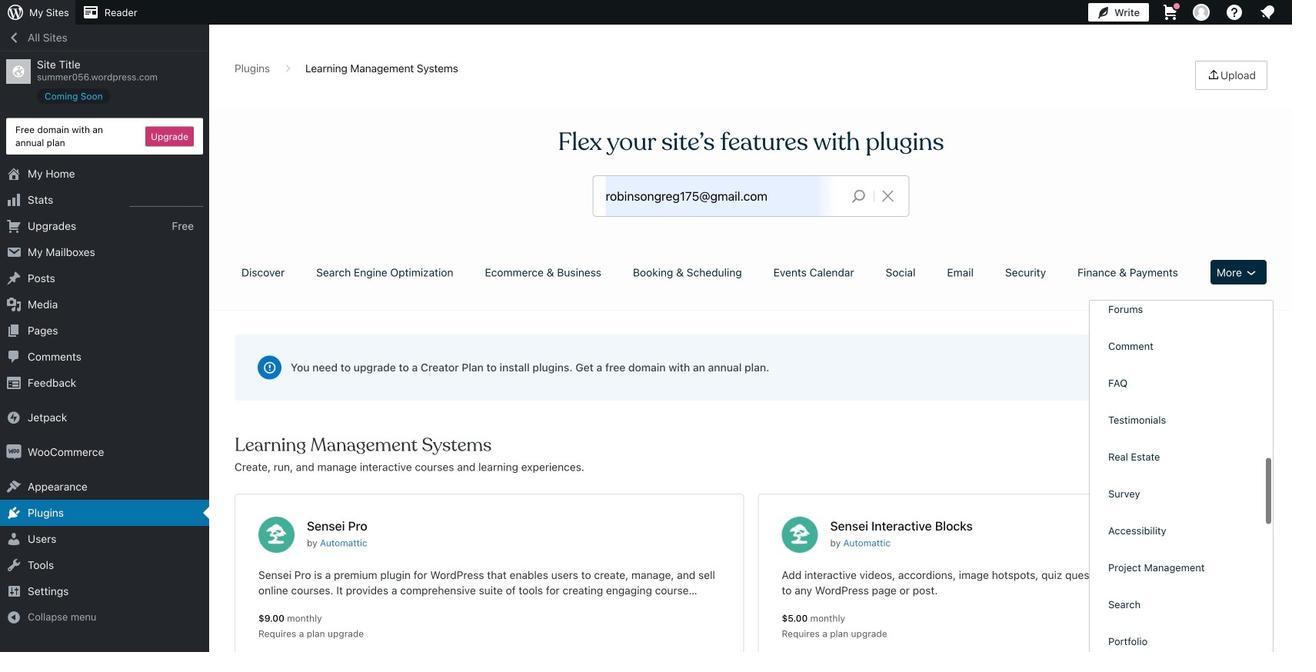 Task type: locate. For each thing, give the bounding box(es) containing it.
0 horizontal spatial plugin icon image
[[258, 517, 295, 553]]

help image
[[1225, 3, 1244, 22]]

main content
[[229, 61, 1273, 652]]

plugin icon image
[[258, 517, 295, 553], [782, 517, 818, 553]]

1 img image from the top
[[6, 410, 22, 425]]

open search image
[[840, 185, 878, 207]]

2 plugin icon image from the left
[[782, 517, 818, 553]]

1 horizontal spatial plugin icon image
[[782, 517, 818, 553]]

img image
[[6, 410, 22, 425], [6, 445, 22, 460]]

my shopping cart image
[[1162, 3, 1180, 22]]

close search image
[[869, 187, 907, 205]]

0 vertical spatial img image
[[6, 410, 22, 425]]

1 vertical spatial img image
[[6, 445, 22, 460]]

my profile image
[[1193, 4, 1210, 21]]

2 img image from the top
[[6, 445, 22, 460]]

None search field
[[593, 176, 909, 216]]

highest hourly views 0 image
[[130, 197, 203, 207]]



Task type: vqa. For each thing, say whether or not it's contained in the screenshot.
desktop
no



Task type: describe. For each thing, give the bounding box(es) containing it.
Search search field
[[606, 176, 840, 216]]

manage your notifications image
[[1258, 3, 1277, 22]]

1 plugin icon image from the left
[[258, 517, 295, 553]]



